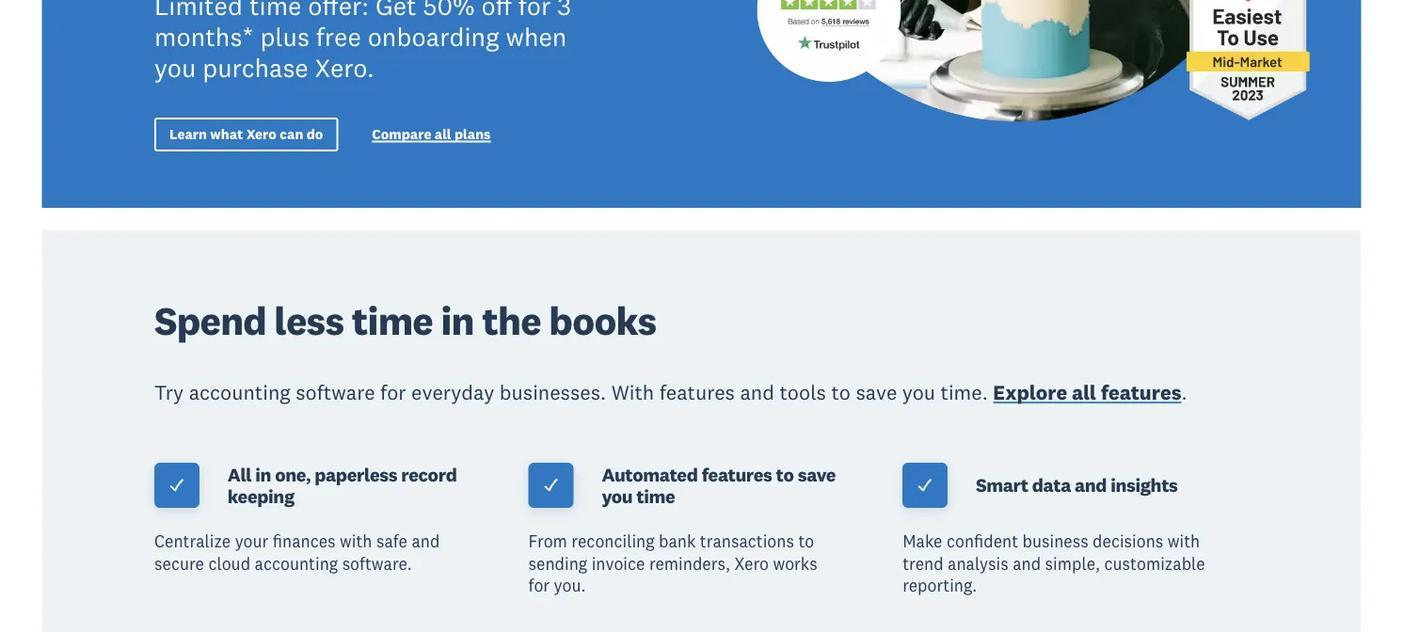 Task type: vqa. For each thing, say whether or not it's contained in the screenshot.
free
yes



Task type: describe. For each thing, give the bounding box(es) containing it.
try
[[154, 379, 184, 405]]

transactions
[[700, 531, 794, 552]]

secure
[[154, 553, 204, 574]]

plus
[[260, 21, 310, 53]]

when
[[506, 21, 567, 53]]

2 horizontal spatial you
[[902, 379, 936, 405]]

cloud
[[208, 553, 250, 574]]

make confident business decisions with trend analysis and simple, customizable reporting.
[[903, 531, 1205, 596]]

compare all plans link
[[372, 126, 491, 147]]

and inside make confident business decisions with trend analysis and simple, customizable reporting.
[[1013, 553, 1041, 574]]

bank
[[659, 531, 696, 552]]

spend
[[154, 296, 266, 346]]

to inside the from reconciling bank transactions to sending invoice reminders, xero works for you.
[[798, 531, 814, 552]]

record
[[401, 463, 457, 487]]

explore all features link
[[993, 379, 1182, 409]]

paperless
[[315, 463, 397, 487]]

time inside the limited time offer: get 50% off for 3 months* plus free onboarding when you purchase xero.
[[249, 0, 302, 22]]

everyday
[[411, 379, 494, 405]]

off
[[481, 0, 512, 22]]

compare all plans
[[372, 126, 491, 143]]

plans
[[454, 126, 491, 143]]

with inside centralize your finances with safe and secure cloud accounting software.
[[340, 531, 372, 552]]

businesses.
[[500, 379, 606, 405]]

in inside the all in one, paperless record keeping
[[255, 463, 271, 487]]

learn what xero can do link
[[154, 118, 338, 152]]

features right with
[[659, 379, 735, 405]]

software.
[[342, 553, 412, 574]]

books
[[549, 296, 656, 346]]

compare
[[372, 126, 431, 143]]

data
[[1032, 474, 1071, 498]]

learn what xero can do
[[169, 126, 323, 143]]

xero.
[[315, 52, 374, 84]]

your
[[235, 531, 268, 552]]

reporting.
[[903, 575, 977, 596]]

customizable
[[1104, 553, 1205, 574]]

analysis
[[948, 553, 1009, 574]]

centralize
[[154, 531, 231, 552]]

a xero user decorating a cake with blue icing. social proof badges surrounding the circular image. image
[[716, 0, 1361, 208]]

business
[[1023, 531, 1088, 552]]

.
[[1182, 379, 1187, 405]]

all in one, paperless record keeping
[[228, 463, 457, 508]]

for inside the limited time offer: get 50% off for 3 months* plus free onboarding when you purchase xero.
[[518, 0, 551, 22]]

accounting inside centralize your finances with safe and secure cloud accounting software.
[[255, 553, 338, 574]]

invoice
[[592, 553, 645, 574]]

and left tools at the bottom of page
[[740, 379, 774, 405]]

reconciling
[[572, 531, 655, 552]]

1 vertical spatial time
[[352, 296, 433, 346]]

you.
[[554, 575, 586, 596]]

offer:
[[308, 0, 369, 22]]

xero inside learn what xero can do link
[[246, 126, 277, 143]]

0 vertical spatial to
[[831, 379, 851, 405]]



Task type: locate. For each thing, give the bounding box(es) containing it.
save
[[856, 379, 897, 405], [798, 463, 836, 487]]

accounting down finances
[[255, 553, 338, 574]]

accounting right try
[[189, 379, 291, 405]]

less
[[274, 296, 344, 346]]

0 horizontal spatial in
[[255, 463, 271, 487]]

0 vertical spatial time
[[249, 0, 302, 22]]

reminders,
[[649, 553, 730, 574]]

3
[[557, 0, 571, 22]]

2 vertical spatial for
[[529, 575, 550, 596]]

in left the
[[441, 296, 474, 346]]

tools
[[780, 379, 826, 405]]

1 vertical spatial save
[[798, 463, 836, 487]]

1 horizontal spatial in
[[441, 296, 474, 346]]

from reconciling bank transactions to sending invoice reminders, xero works for you.
[[529, 531, 818, 596]]

1 vertical spatial to
[[776, 463, 794, 487]]

1 with from the left
[[340, 531, 372, 552]]

xero down transactions
[[734, 553, 769, 574]]

0 horizontal spatial all
[[435, 126, 451, 143]]

to inside automated features to save you time
[[776, 463, 794, 487]]

tick image for all
[[168, 477, 185, 494]]

what
[[210, 126, 243, 143]]

to
[[831, 379, 851, 405], [776, 463, 794, 487], [798, 531, 814, 552]]

time up bank
[[636, 485, 675, 508]]

2 horizontal spatial to
[[831, 379, 851, 405]]

features up insights
[[1101, 379, 1182, 405]]

centralize your finances with safe and secure cloud accounting software.
[[154, 531, 440, 574]]

for down sending
[[529, 575, 550, 596]]

insights
[[1111, 474, 1178, 498]]

xero
[[246, 126, 277, 143], [734, 553, 769, 574]]

you inside the limited time offer: get 50% off for 3 months* plus free onboarding when you purchase xero.
[[154, 52, 196, 84]]

accounting
[[189, 379, 291, 405], [255, 553, 338, 574]]

safe
[[376, 531, 407, 552]]

try accounting software for everyday businesses. with features and tools to save you time. explore all features .
[[154, 379, 1187, 405]]

limited
[[154, 0, 243, 22]]

spend less time in the books
[[154, 296, 656, 346]]

1 tick image from the left
[[168, 477, 185, 494]]

and
[[740, 379, 774, 405], [1075, 474, 1107, 498], [412, 531, 440, 552], [1013, 553, 1041, 574]]

1 horizontal spatial save
[[856, 379, 897, 405]]

you up reconciling at the bottom left of page
[[602, 485, 633, 508]]

tick image
[[168, 477, 185, 494], [543, 477, 560, 494], [917, 477, 934, 494]]

1 horizontal spatial time
[[352, 296, 433, 346]]

features up transactions
[[702, 463, 772, 487]]

0 vertical spatial all
[[435, 126, 451, 143]]

sending
[[529, 553, 587, 574]]

features inside automated features to save you time
[[702, 463, 772, 487]]

tick image for automated
[[543, 477, 560, 494]]

one,
[[275, 463, 311, 487]]

keeping
[[228, 485, 294, 508]]

time inside automated features to save you time
[[636, 485, 675, 508]]

all
[[228, 463, 251, 487]]

50%
[[423, 0, 475, 22]]

1 vertical spatial xero
[[734, 553, 769, 574]]

purchase
[[202, 52, 308, 84]]

for left 3
[[518, 0, 551, 22]]

2 with from the left
[[1168, 531, 1200, 552]]

1 horizontal spatial to
[[798, 531, 814, 552]]

with up software.
[[340, 531, 372, 552]]

save right tools at the bottom of page
[[856, 379, 897, 405]]

2 horizontal spatial tick image
[[917, 477, 934, 494]]

0 vertical spatial in
[[441, 296, 474, 346]]

for inside the from reconciling bank transactions to sending invoice reminders, xero works for you.
[[529, 575, 550, 596]]

1 horizontal spatial with
[[1168, 531, 1200, 552]]

0 vertical spatial for
[[518, 0, 551, 22]]

0 horizontal spatial to
[[776, 463, 794, 487]]

smart
[[976, 474, 1028, 498]]

all
[[435, 126, 451, 143], [1072, 379, 1096, 405]]

in right all
[[255, 463, 271, 487]]

2 horizontal spatial time
[[636, 485, 675, 508]]

1 vertical spatial for
[[380, 379, 406, 405]]

to right tools at the bottom of page
[[831, 379, 851, 405]]

tick image up from
[[543, 477, 560, 494]]

xero inside the from reconciling bank transactions to sending invoice reminders, xero works for you.
[[734, 553, 769, 574]]

0 vertical spatial save
[[856, 379, 897, 405]]

confident
[[947, 531, 1018, 552]]

works
[[773, 553, 818, 574]]

1 vertical spatial accounting
[[255, 553, 338, 574]]

3 tick image from the left
[[917, 477, 934, 494]]

limited time offer: get 50% off for 3 months* plus free onboarding when you purchase xero.
[[154, 0, 571, 84]]

you
[[154, 52, 196, 84], [902, 379, 936, 405], [602, 485, 633, 508]]

with up "customizable"
[[1168, 531, 1200, 552]]

all left plans
[[435, 126, 451, 143]]

0 vertical spatial you
[[154, 52, 196, 84]]

0 horizontal spatial xero
[[246, 126, 277, 143]]

xero left can
[[246, 126, 277, 143]]

0 vertical spatial accounting
[[189, 379, 291, 405]]

time up the purchase
[[249, 0, 302, 22]]

with inside make confident business decisions with trend analysis and simple, customizable reporting.
[[1168, 531, 1200, 552]]

to up works
[[798, 531, 814, 552]]

decisions
[[1093, 531, 1163, 552]]

do
[[307, 126, 323, 143]]

simple,
[[1045, 553, 1100, 574]]

the
[[482, 296, 541, 346]]

1 horizontal spatial you
[[602, 485, 633, 508]]

can
[[280, 126, 303, 143]]

free
[[316, 21, 361, 53]]

0 horizontal spatial with
[[340, 531, 372, 552]]

automated
[[602, 463, 698, 487]]

explore
[[993, 379, 1067, 405]]

automated features to save you time
[[602, 463, 836, 508]]

time right less
[[352, 296, 433, 346]]

2 vertical spatial to
[[798, 531, 814, 552]]

to up transactions
[[776, 463, 794, 487]]

and right data
[[1075, 474, 1107, 498]]

features
[[659, 379, 735, 405], [1101, 379, 1182, 405], [702, 463, 772, 487]]

get
[[375, 0, 417, 22]]

tick image for smart
[[917, 477, 934, 494]]

from
[[529, 531, 567, 552]]

save down tools at the bottom of page
[[798, 463, 836, 487]]

1 horizontal spatial xero
[[734, 553, 769, 574]]

and down business
[[1013, 553, 1041, 574]]

1 horizontal spatial all
[[1072, 379, 1096, 405]]

for
[[518, 0, 551, 22], [380, 379, 406, 405], [529, 575, 550, 596]]

trend
[[903, 553, 944, 574]]

and inside centralize your finances with safe and secure cloud accounting software.
[[412, 531, 440, 552]]

tick image up make
[[917, 477, 934, 494]]

learn
[[169, 126, 207, 143]]

make
[[903, 531, 942, 552]]

1 vertical spatial in
[[255, 463, 271, 487]]

2 vertical spatial time
[[636, 485, 675, 508]]

you down limited
[[154, 52, 196, 84]]

1 vertical spatial you
[[902, 379, 936, 405]]

1 horizontal spatial tick image
[[543, 477, 560, 494]]

0 horizontal spatial you
[[154, 52, 196, 84]]

finances
[[273, 531, 336, 552]]

2 vertical spatial you
[[602, 485, 633, 508]]

0 horizontal spatial tick image
[[168, 477, 185, 494]]

time.
[[941, 379, 988, 405]]

0 horizontal spatial time
[[249, 0, 302, 22]]

you inside automated features to save you time
[[602, 485, 633, 508]]

you left time.
[[902, 379, 936, 405]]

all right explore
[[1072, 379, 1096, 405]]

smart data and insights
[[976, 474, 1178, 498]]

save inside automated features to save you time
[[798, 463, 836, 487]]

onboarding
[[368, 21, 499, 53]]

with
[[340, 531, 372, 552], [1168, 531, 1200, 552]]

0 vertical spatial xero
[[246, 126, 277, 143]]

time
[[249, 0, 302, 22], [352, 296, 433, 346], [636, 485, 675, 508]]

software
[[296, 379, 375, 405]]

with
[[611, 379, 654, 405]]

and right safe
[[412, 531, 440, 552]]

months*
[[154, 21, 254, 53]]

in
[[441, 296, 474, 346], [255, 463, 271, 487]]

0 horizontal spatial save
[[798, 463, 836, 487]]

1 vertical spatial all
[[1072, 379, 1096, 405]]

2 tick image from the left
[[543, 477, 560, 494]]

for right software
[[380, 379, 406, 405]]

tick image up centralize
[[168, 477, 185, 494]]



